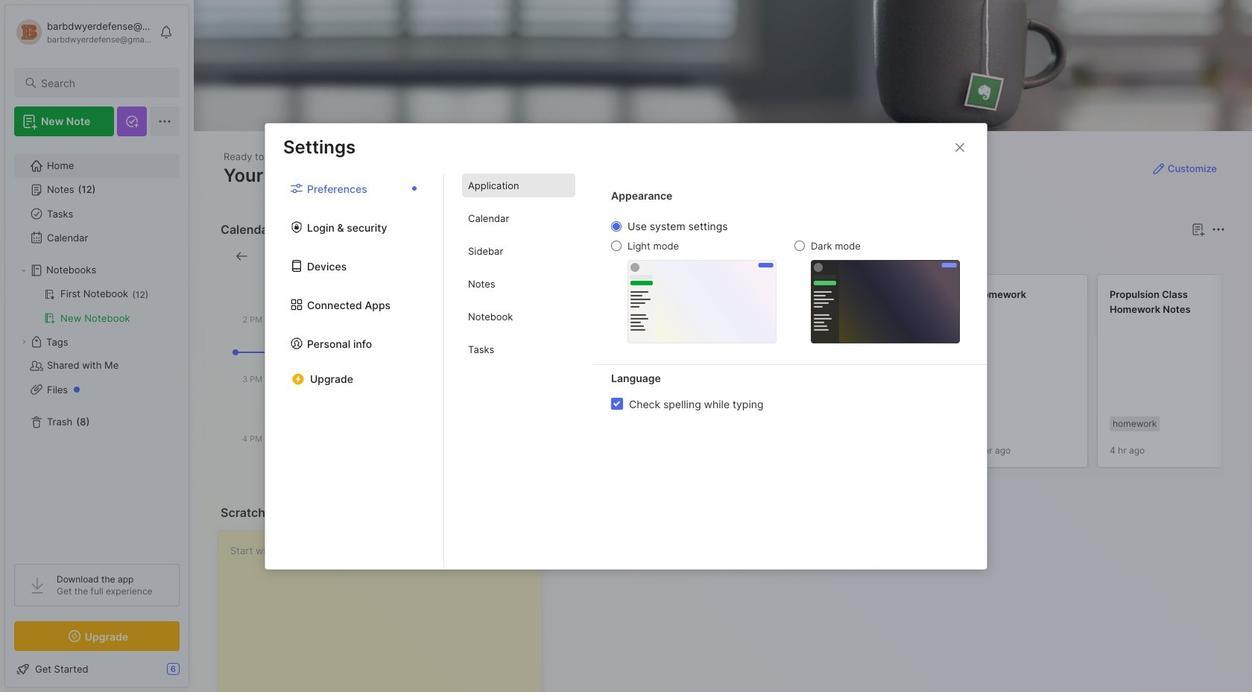 Task type: vqa. For each thing, say whether or not it's contained in the screenshot.
tab list
yes



Task type: locate. For each thing, give the bounding box(es) containing it.
None search field
[[41, 74, 166, 92]]

main element
[[0, 0, 194, 693]]

group
[[14, 283, 179, 330]]

row group
[[561, 274, 1253, 477]]

close image
[[951, 138, 969, 156]]

None checkbox
[[611, 398, 623, 410]]

none search field inside main 'element'
[[41, 74, 166, 92]]

tree inside main 'element'
[[5, 145, 189, 551]]

Search text field
[[41, 76, 166, 90]]

None radio
[[795, 241, 805, 251]]

option group
[[611, 220, 960, 343]]

tab
[[462, 174, 576, 198], [462, 207, 576, 230], [462, 239, 576, 263], [564, 248, 608, 265], [614, 248, 674, 265], [462, 272, 576, 296], [462, 305, 576, 329], [462, 338, 576, 362]]

tab list
[[265, 174, 444, 569], [444, 174, 593, 569], [564, 248, 1224, 265]]

tree
[[5, 145, 189, 551]]

group inside "tree"
[[14, 283, 179, 330]]

None radio
[[611, 221, 622, 232], [611, 241, 622, 251], [611, 221, 622, 232], [611, 241, 622, 251]]



Task type: describe. For each thing, give the bounding box(es) containing it.
Start writing… text field
[[230, 532, 542, 693]]

expand notebooks image
[[19, 266, 28, 275]]

expand tags image
[[19, 338, 28, 347]]



